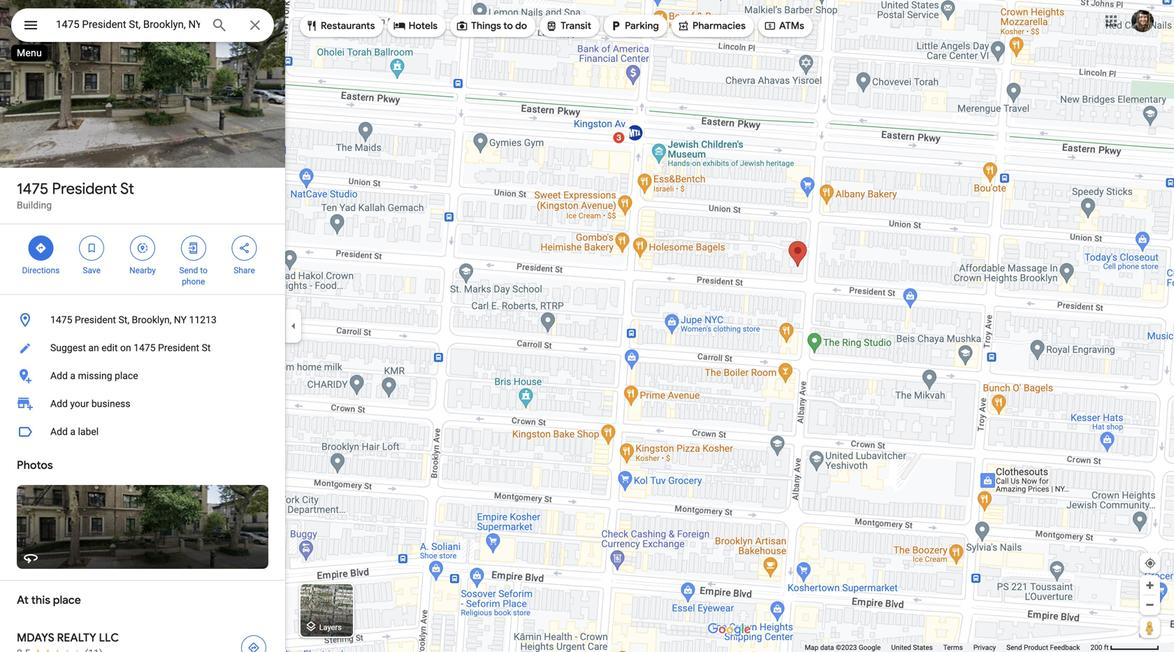 Task type: vqa. For each thing, say whether or not it's contained in the screenshot.
the St in 218 2ND ST SE, RUGBY, ND 58368 button
no



Task type: locate. For each thing, give the bounding box(es) containing it.
to
[[503, 20, 513, 32], [200, 266, 208, 275]]

to up the phone
[[200, 266, 208, 275]]

president up 
[[52, 179, 117, 198]]

1475 up suggest
[[50, 314, 72, 326]]

hotels
[[409, 20, 438, 32]]

president inside 1475 president st building
[[52, 179, 117, 198]]

1 horizontal spatial send
[[1006, 643, 1022, 652]]

president for st,
[[75, 314, 116, 326]]

1 horizontal spatial to
[[503, 20, 513, 32]]

show your location image
[[1144, 557, 1157, 570]]

data
[[820, 643, 834, 652]]

st
[[120, 179, 134, 198], [202, 342, 211, 354]]

things
[[471, 20, 501, 32]]

add your business link
[[0, 390, 285, 418]]

add inside "button"
[[50, 426, 68, 437]]

send
[[179, 266, 198, 275], [1006, 643, 1022, 652]]


[[609, 18, 622, 34]]

 things to do
[[456, 18, 527, 34]]

0 vertical spatial st
[[120, 179, 134, 198]]

0 vertical spatial a
[[70, 370, 75, 382]]


[[136, 240, 149, 256]]

send inside send to phone
[[179, 266, 198, 275]]

2.5 stars 11 reviews image
[[17, 646, 103, 652]]

add for add a missing place
[[50, 370, 68, 382]]

add left the label
[[50, 426, 68, 437]]

your
[[70, 398, 89, 410]]

2 vertical spatial add
[[50, 426, 68, 437]]

a inside add a label "button"
[[70, 426, 75, 437]]

send left product
[[1006, 643, 1022, 652]]

1 horizontal spatial place
[[115, 370, 138, 382]]

1475 for st,
[[50, 314, 72, 326]]

0 horizontal spatial st
[[120, 179, 134, 198]]

directions
[[22, 266, 60, 275]]

2 a from the top
[[70, 426, 75, 437]]

3 add from the top
[[50, 426, 68, 437]]

send to phone
[[179, 266, 208, 287]]

share
[[234, 266, 255, 275]]

1475 right on
[[134, 342, 156, 354]]

1 vertical spatial 1475
[[50, 314, 72, 326]]

footer containing map data ©2023 google
[[805, 643, 1091, 652]]

0 horizontal spatial send
[[179, 266, 198, 275]]

a inside add a missing place button
[[70, 370, 75, 382]]

add a missing place
[[50, 370, 138, 382]]

united states button
[[891, 643, 933, 652]]

on
[[120, 342, 131, 354]]

0 horizontal spatial to
[[200, 266, 208, 275]]

1 vertical spatial a
[[70, 426, 75, 437]]

states
[[913, 643, 933, 652]]

1475 President St, Brooklyn, NY 11213 field
[[11, 8, 274, 42]]

1 vertical spatial send
[[1006, 643, 1022, 652]]

1475 president st building
[[17, 179, 134, 211]]

2 vertical spatial 1475
[[134, 342, 156, 354]]

a
[[70, 370, 75, 382], [70, 426, 75, 437]]

send for send product feedback
[[1006, 643, 1022, 652]]

0 vertical spatial 1475
[[17, 179, 48, 198]]

president down ny
[[158, 342, 199, 354]]

1475 president st, brooklyn, ny 11213 button
[[0, 306, 285, 334]]

phone
[[182, 277, 205, 287]]

0 vertical spatial place
[[115, 370, 138, 382]]

place right the this
[[53, 593, 81, 607]]

1 horizontal spatial st
[[202, 342, 211, 354]]

add inside button
[[50, 370, 68, 382]]


[[85, 240, 98, 256]]

zoom in image
[[1145, 580, 1155, 591]]

add your business
[[50, 398, 130, 410]]

1 a from the top
[[70, 370, 75, 382]]

1 vertical spatial add
[[50, 398, 68, 410]]

st,
[[118, 314, 129, 326]]

1475 for st
[[17, 179, 48, 198]]

1475 inside 1475 president st building
[[17, 179, 48, 198]]

a left the missing
[[70, 370, 75, 382]]

1 vertical spatial st
[[202, 342, 211, 354]]

1475
[[17, 179, 48, 198], [50, 314, 72, 326], [134, 342, 156, 354]]

0 vertical spatial add
[[50, 370, 68, 382]]

map
[[805, 643, 819, 652]]

1 vertical spatial to
[[200, 266, 208, 275]]

1 vertical spatial place
[[53, 593, 81, 607]]

add left your
[[50, 398, 68, 410]]

place
[[115, 370, 138, 382], [53, 593, 81, 607]]

 button
[[11, 8, 50, 45]]

suggest an edit on 1475 president st
[[50, 342, 211, 354]]

a left the label
[[70, 426, 75, 437]]

to inside  things to do
[[503, 20, 513, 32]]

1475 up the building
[[17, 179, 48, 198]]


[[545, 18, 558, 34]]

google
[[859, 643, 881, 652]]

to left do
[[503, 20, 513, 32]]

0 vertical spatial to
[[503, 20, 513, 32]]

1 horizontal spatial 1475
[[50, 314, 72, 326]]

terms
[[943, 643, 963, 652]]

200 ft
[[1091, 643, 1109, 652]]

send inside button
[[1006, 643, 1022, 652]]

footer
[[805, 643, 1091, 652]]

restaurants
[[321, 20, 375, 32]]

ft
[[1104, 643, 1109, 652]]

place down on
[[115, 370, 138, 382]]


[[305, 18, 318, 34]]

1 add from the top
[[50, 370, 68, 382]]

google account: giulia masi  
(giulia.masi@adept.ai) image
[[1131, 10, 1154, 32]]


[[35, 240, 47, 256]]

0 vertical spatial send
[[179, 266, 198, 275]]

2 add from the top
[[50, 398, 68, 410]]

 search field
[[11, 8, 274, 45]]

0 horizontal spatial 1475
[[17, 179, 48, 198]]

president up an
[[75, 314, 116, 326]]

realty
[[57, 631, 96, 645]]

0 vertical spatial president
[[52, 179, 117, 198]]

add for add your business
[[50, 398, 68, 410]]

1475 president st, brooklyn, ny 11213
[[50, 314, 217, 326]]

label
[[78, 426, 99, 437]]

None field
[[56, 16, 200, 33]]

edit
[[101, 342, 118, 354]]

send up the phone
[[179, 266, 198, 275]]

suggest an edit on 1475 president st button
[[0, 334, 285, 362]]

 transit
[[545, 18, 591, 34]]

president for st
[[52, 179, 117, 198]]

add a missing place button
[[0, 362, 285, 390]]

president
[[52, 179, 117, 198], [75, 314, 116, 326], [158, 342, 199, 354]]

business
[[91, 398, 130, 410]]


[[187, 240, 200, 256]]

1 vertical spatial president
[[75, 314, 116, 326]]

add
[[50, 370, 68, 382], [50, 398, 68, 410], [50, 426, 68, 437]]

add down suggest
[[50, 370, 68, 382]]



Task type: describe. For each thing, give the bounding box(es) containing it.
1475 president st main content
[[0, 0, 285, 652]]

layers
[[319, 623, 342, 632]]

mdays realty llc link
[[0, 620, 285, 652]]

 pharmacies
[[677, 18, 746, 34]]

collapse side panel image
[[286, 318, 301, 334]]

united states
[[891, 643, 933, 652]]

st inside 1475 president st building
[[120, 179, 134, 198]]

show street view coverage image
[[1140, 617, 1160, 638]]

a for missing
[[70, 370, 75, 382]]

mdays realty llc
[[17, 631, 119, 645]]

2 horizontal spatial 1475
[[134, 342, 156, 354]]

save
[[83, 266, 101, 275]]


[[764, 18, 776, 34]]


[[456, 18, 468, 34]]

11213
[[189, 314, 217, 326]]

send product feedback button
[[1006, 643, 1080, 652]]

actions for 1475 president st region
[[0, 224, 285, 294]]

©2023
[[836, 643, 857, 652]]

0 horizontal spatial place
[[53, 593, 81, 607]]

google maps element
[[0, 0, 1174, 652]]

do
[[515, 20, 527, 32]]

send for send to phone
[[179, 266, 198, 275]]

feedback
[[1050, 643, 1080, 652]]

at this place
[[17, 593, 81, 607]]

transit
[[561, 20, 591, 32]]

footer inside google maps element
[[805, 643, 1091, 652]]


[[677, 18, 690, 34]]

terms button
[[943, 643, 963, 652]]

add a label button
[[0, 418, 285, 446]]

2 vertical spatial president
[[158, 342, 199, 354]]

mdays
[[17, 631, 54, 645]]

place inside button
[[115, 370, 138, 382]]

 parking
[[609, 18, 659, 34]]

200 ft button
[[1091, 643, 1159, 652]]

missing
[[78, 370, 112, 382]]

a for label
[[70, 426, 75, 437]]


[[393, 18, 406, 34]]


[[238, 240, 251, 256]]

nearby
[[129, 266, 156, 275]]

none field inside 1475 president st, brooklyn, ny 11213 field
[[56, 16, 200, 33]]

pharmacies
[[693, 20, 746, 32]]

parking
[[625, 20, 659, 32]]

send product feedback
[[1006, 643, 1080, 652]]

privacy
[[973, 643, 996, 652]]

 hotels
[[393, 18, 438, 34]]

atms
[[779, 20, 804, 32]]


[[22, 15, 39, 35]]

united
[[891, 643, 911, 652]]

st inside button
[[202, 342, 211, 354]]

 restaurants
[[305, 18, 375, 34]]

directions image
[[247, 642, 260, 652]]

suggest
[[50, 342, 86, 354]]

an
[[88, 342, 99, 354]]

this
[[31, 593, 50, 607]]

product
[[1024, 643, 1048, 652]]

llc
[[99, 631, 119, 645]]

200
[[1091, 643, 1102, 652]]

map data ©2023 google
[[805, 643, 881, 652]]

building
[[17, 200, 52, 211]]

at
[[17, 593, 29, 607]]

add a label
[[50, 426, 99, 437]]

to inside send to phone
[[200, 266, 208, 275]]

photos
[[17, 458, 53, 472]]

 atms
[[764, 18, 804, 34]]

brooklyn,
[[132, 314, 172, 326]]

zoom out image
[[1145, 600, 1155, 610]]

privacy button
[[973, 643, 996, 652]]

add for add a label
[[50, 426, 68, 437]]

ny
[[174, 314, 187, 326]]



